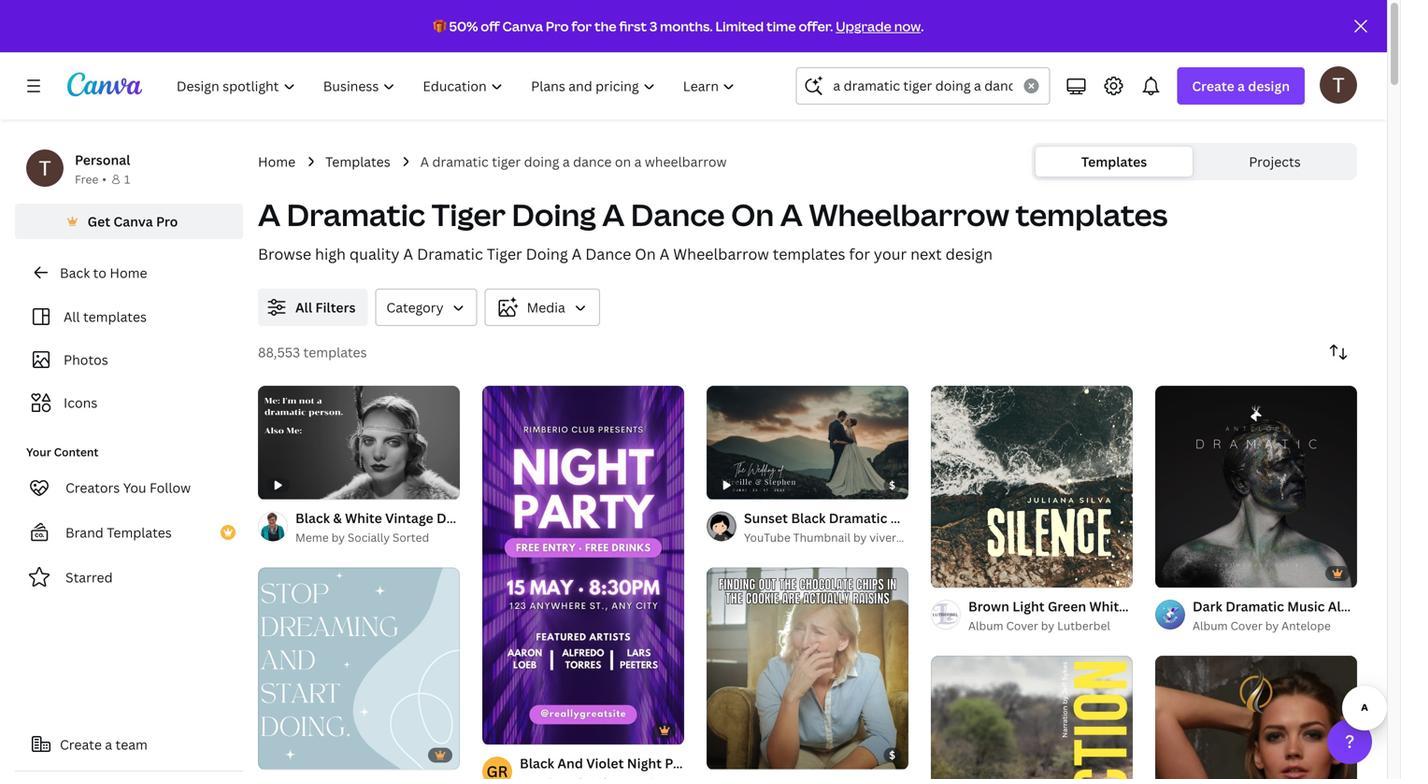 Task type: locate. For each thing, give the bounding box(es) containing it.
0 vertical spatial design
[[1248, 77, 1290, 95]]

limited
[[716, 17, 764, 35]]

0 horizontal spatial all
[[64, 308, 80, 326]]

socially
[[348, 530, 390, 546]]

1 horizontal spatial pro
[[546, 17, 569, 35]]

Sort by button
[[1320, 334, 1358, 371]]

viveradesign
[[870, 530, 938, 546]]

offer.
[[799, 17, 833, 35]]

album cover by lutberbel link
[[969, 617, 1133, 636]]

1 horizontal spatial cover
[[1231, 618, 1263, 634]]

youtube thumbnail by viveradesign
[[744, 530, 938, 546]]

home left the templates link
[[258, 153, 296, 171]]

None search field
[[796, 67, 1050, 105]]

all templates
[[64, 308, 147, 326]]

a inside button
[[105, 736, 112, 754]]

create a team
[[60, 736, 148, 754]]

dramatic up category button
[[417, 244, 483, 264]]

blue stop dreaming and start doing instagram post image
[[258, 568, 460, 770]]

1 horizontal spatial create
[[1192, 77, 1235, 95]]

1 vertical spatial design
[[946, 244, 993, 264]]

brown light green white dramatic sea and cliff album cover image
[[931, 386, 1133, 588]]

0 horizontal spatial for
[[572, 17, 592, 35]]

cover down dark dramatic music album cove link
[[1231, 618, 1263, 634]]

1 horizontal spatial canva
[[503, 17, 543, 35]]

1 vertical spatial for
[[849, 244, 870, 264]]

1 horizontal spatial on
[[731, 194, 774, 235]]

0 horizontal spatial create
[[60, 736, 102, 754]]

get canva pro
[[88, 213, 178, 230]]

1 horizontal spatial all
[[295, 299, 312, 316]]

dramatic for dark
[[1226, 598, 1284, 616]]

1 vertical spatial home
[[110, 264, 147, 282]]

wheelbarrow
[[809, 194, 1010, 235], [673, 244, 769, 264]]

top level navigation element
[[165, 67, 751, 105]]

dramatic
[[432, 153, 489, 171]]

create inside create a design dropdown button
[[1192, 77, 1235, 95]]

0 vertical spatial home
[[258, 153, 296, 171]]

all for all templates
[[64, 308, 80, 326]]

0 vertical spatial for
[[572, 17, 592, 35]]

upgrade
[[836, 17, 892, 35]]

get
[[88, 213, 110, 230]]

tiger up media button
[[487, 244, 522, 264]]

by
[[332, 530, 345, 546], [854, 530, 867, 546], [1041, 618, 1055, 634], [1266, 618, 1279, 634]]

free
[[75, 172, 98, 187]]

doing
[[524, 153, 559, 171]]

0 horizontal spatial cover
[[1006, 618, 1039, 634]]

a up projects "link"
[[1238, 77, 1245, 95]]

1 cover from the left
[[1006, 618, 1039, 634]]

album
[[1328, 598, 1370, 616], [969, 618, 1004, 634], [1193, 618, 1228, 634]]

now
[[894, 17, 921, 35]]

doing up media
[[526, 244, 568, 264]]

tiger down dramatic
[[432, 194, 506, 235]]

home
[[258, 153, 296, 171], [110, 264, 147, 282]]

starred link
[[15, 559, 243, 596]]

home right "to"
[[110, 264, 147, 282]]

1 vertical spatial canva
[[113, 213, 153, 230]]

wheelbarrow
[[645, 153, 727, 171]]

quality
[[350, 244, 400, 264]]

and
[[558, 755, 583, 773]]

content
[[54, 445, 98, 460]]

0 horizontal spatial on
[[635, 244, 656, 264]]

all left 'filters'
[[295, 299, 312, 316]]

filters
[[315, 299, 356, 316]]

0 horizontal spatial pro
[[156, 213, 178, 230]]

pro left the
[[546, 17, 569, 35]]

creators you follow
[[65, 479, 191, 497]]

design right next
[[946, 244, 993, 264]]

tiger
[[492, 153, 521, 171]]

dramatic up quality at the top
[[287, 194, 425, 235]]

a left team
[[105, 736, 112, 754]]

1 horizontal spatial design
[[1248, 77, 1290, 95]]

1 vertical spatial tiger
[[487, 244, 522, 264]]

2 vertical spatial dramatic
[[1226, 598, 1284, 616]]

0 vertical spatial dance
[[631, 194, 725, 235]]

dramatic
[[287, 194, 425, 235], [417, 244, 483, 264], [1226, 598, 1284, 616]]

cove
[[1373, 598, 1401, 616]]

all
[[295, 299, 312, 316], [64, 308, 80, 326]]

1 vertical spatial create
[[60, 736, 102, 754]]

category button
[[375, 289, 477, 326]]

category
[[387, 299, 444, 316]]

design inside dropdown button
[[1248, 77, 1290, 95]]

1 vertical spatial pro
[[156, 213, 178, 230]]

media button
[[485, 289, 600, 326]]

a inside dropdown button
[[1238, 77, 1245, 95]]

0 vertical spatial $
[[889, 478, 896, 492]]

0 horizontal spatial design
[[946, 244, 993, 264]]

dramatic up album cover by antelope link
[[1226, 598, 1284, 616]]

for left the
[[572, 17, 592, 35]]

.
[[921, 17, 924, 35]]

2 $ from the top
[[889, 748, 896, 762]]

cover
[[1006, 618, 1039, 634], [1231, 618, 1263, 634]]

create inside create a team button
[[60, 736, 102, 754]]

by inside dark dramatic music album cove album cover by antelope
[[1266, 618, 1279, 634]]

templates
[[1016, 194, 1168, 235], [773, 244, 846, 264], [83, 308, 147, 326], [303, 344, 367, 361]]

0 vertical spatial pro
[[546, 17, 569, 35]]

canva right off in the top left of the page
[[503, 17, 543, 35]]

pro
[[546, 17, 569, 35], [156, 213, 178, 230]]

1 vertical spatial wheelbarrow
[[673, 244, 769, 264]]

photos link
[[26, 342, 232, 378]]

create for create a design
[[1192, 77, 1235, 95]]

create
[[1192, 77, 1235, 95], [60, 736, 102, 754]]

dance down the wheelbarrow
[[631, 194, 725, 235]]

canva inside button
[[113, 213, 153, 230]]

0 vertical spatial dramatic
[[287, 194, 425, 235]]

design
[[1248, 77, 1290, 95], [946, 244, 993, 264]]

a right on
[[634, 153, 642, 171]]

0 vertical spatial wheelbarrow
[[809, 194, 1010, 235]]

1 vertical spatial $
[[889, 748, 896, 762]]

terry turtle image
[[1320, 66, 1358, 104]]

browse
[[258, 244, 311, 264]]

0 vertical spatial doing
[[512, 194, 596, 235]]

a
[[1238, 77, 1245, 95], [563, 153, 570, 171], [634, 153, 642, 171], [105, 736, 112, 754]]

2 cover from the left
[[1231, 618, 1263, 634]]

all inside button
[[295, 299, 312, 316]]

first
[[619, 17, 647, 35]]

🎁 50% off canva pro for the first 3 months. limited time offer. upgrade now .
[[433, 17, 924, 35]]

meme
[[295, 530, 329, 546]]

icons link
[[26, 385, 232, 421]]

dark dramatic music album cove album cover by antelope
[[1193, 598, 1401, 634]]

1 vertical spatial dramatic
[[417, 244, 483, 264]]

time
[[767, 17, 796, 35]]

0 vertical spatial create
[[1192, 77, 1235, 95]]

pro inside button
[[156, 213, 178, 230]]

all down back
[[64, 308, 80, 326]]

doing down doing
[[512, 194, 596, 235]]

on
[[731, 194, 774, 235], [635, 244, 656, 264]]

dramatic inside dark dramatic music album cove album cover by antelope
[[1226, 598, 1284, 616]]

0 vertical spatial canva
[[503, 17, 543, 35]]

dark
[[1193, 598, 1223, 616]]

for left your
[[849, 244, 870, 264]]

cover left lutberbel
[[1006, 618, 1039, 634]]

design left terry turtle icon
[[1248, 77, 1290, 95]]

months.
[[660, 17, 713, 35]]

$ right story
[[889, 748, 896, 762]]

dramatic crying ironic photo meme image
[[707, 568, 909, 770]]

brand
[[65, 524, 104, 542]]

design inside the a dramatic tiger doing a dance on a wheelbarrow templates browse high quality a dramatic tiger doing a dance on a wheelbarrow templates for your next design
[[946, 244, 993, 264]]

follow
[[150, 479, 191, 497]]

1 horizontal spatial album
[[1193, 618, 1228, 634]]

a dramatic tiger doing a dance on a wheelbarrow templates browse high quality a dramatic tiger doing a dance on a wheelbarrow templates for your next design
[[258, 194, 1168, 264]]

next
[[911, 244, 942, 264]]

story
[[807, 755, 841, 773]]

$ up "viveradesign"
[[889, 478, 896, 492]]

2 horizontal spatial templates
[[1082, 153, 1147, 171]]

pro up the back to home link
[[156, 213, 178, 230]]

dance up media button
[[586, 244, 631, 264]]

canva right get
[[113, 213, 153, 230]]

0 horizontal spatial wheelbarrow
[[673, 244, 769, 264]]

instagram
[[740, 755, 803, 773]]

by down dark dramatic music album cove link
[[1266, 618, 1279, 634]]

for
[[572, 17, 592, 35], [849, 244, 870, 264]]

dramatic rhino documentary movie poster image
[[931, 656, 1133, 780]]

0 horizontal spatial canva
[[113, 213, 153, 230]]

1 horizontal spatial for
[[849, 244, 870, 264]]

a
[[420, 153, 429, 171], [258, 194, 281, 235], [602, 194, 625, 235], [780, 194, 803, 235], [403, 244, 413, 264], [572, 244, 582, 264], [660, 244, 670, 264]]



Task type: vqa. For each thing, say whether or not it's contained in the screenshot.
Off
yes



Task type: describe. For each thing, give the bounding box(es) containing it.
home link
[[258, 151, 296, 172]]

0 vertical spatial tiger
[[432, 194, 506, 235]]

party
[[665, 755, 699, 773]]

youtube
[[744, 530, 791, 546]]

black and violet night party neon instagram story image
[[482, 386, 684, 745]]

gr link
[[482, 757, 512, 780]]

1 $ from the top
[[889, 478, 896, 492]]

1 horizontal spatial templates
[[325, 153, 391, 171]]

get canva pro button
[[15, 204, 243, 239]]

creators you follow link
[[15, 469, 243, 507]]

templates inside all templates link
[[83, 308, 147, 326]]

•
[[102, 172, 107, 187]]

antelope
[[1282, 618, 1331, 634]]

🎁
[[433, 17, 447, 35]]

music
[[1288, 598, 1325, 616]]

your
[[26, 445, 51, 460]]

back to home link
[[15, 254, 243, 292]]

1 horizontal spatial wheelbarrow
[[809, 194, 1010, 235]]

album cover by antelope link
[[1193, 617, 1358, 636]]

1 vertical spatial dance
[[586, 244, 631, 264]]

dance
[[573, 153, 612, 171]]

starred
[[65, 569, 113, 587]]

photos
[[64, 351, 108, 369]]

all templates link
[[26, 299, 232, 335]]

you
[[123, 479, 146, 497]]

to
[[93, 264, 107, 282]]

black and violet night party neon instagram story
[[520, 755, 841, 773]]

by right thumbnail
[[854, 530, 867, 546]]

neon
[[702, 755, 736, 773]]

icons
[[64, 394, 98, 412]]

0 horizontal spatial album
[[969, 618, 1004, 634]]

a right doing
[[563, 153, 570, 171]]

youtube thumbnail by viveradesign link
[[744, 529, 938, 547]]

by right meme
[[332, 530, 345, 546]]

all filters
[[295, 299, 356, 316]]

0 vertical spatial on
[[731, 194, 774, 235]]

meme by socially sorted
[[295, 530, 429, 546]]

dramatic for a
[[287, 194, 425, 235]]

giuseppe ramos j image
[[482, 757, 512, 780]]

on
[[615, 153, 631, 171]]

projects link
[[1197, 147, 1354, 177]]

create a design
[[1192, 77, 1290, 95]]

creators
[[65, 479, 120, 497]]

off
[[481, 17, 500, 35]]

templates link
[[325, 151, 391, 172]]

0 horizontal spatial home
[[110, 264, 147, 282]]

50%
[[449, 17, 478, 35]]

free •
[[75, 172, 107, 187]]

1 vertical spatial on
[[635, 244, 656, 264]]

0 horizontal spatial templates
[[107, 524, 172, 542]]

for inside the a dramatic tiger doing a dance on a wheelbarrow templates browse high quality a dramatic tiger doing a dance on a wheelbarrow templates for your next design
[[849, 244, 870, 264]]

brand templates
[[65, 524, 172, 542]]

all filters button
[[258, 289, 368, 326]]

meme by socially sorted link
[[295, 529, 460, 547]]

personal
[[75, 151, 130, 169]]

high
[[315, 244, 346, 264]]

dark dramatic music album cover image
[[1156, 386, 1358, 588]]

your
[[874, 244, 907, 264]]

a dramatic tiger doing a dance on a wheelbarrow
[[420, 153, 727, 171]]

giuseppe ramos j element
[[482, 757, 512, 780]]

night
[[627, 755, 662, 773]]

team
[[115, 736, 148, 754]]

sorted
[[393, 530, 429, 546]]

1 vertical spatial doing
[[526, 244, 568, 264]]

88,553 templates
[[258, 344, 367, 361]]

create for create a team
[[60, 736, 102, 754]]

2 horizontal spatial album
[[1328, 598, 1370, 616]]

album cover by lutberbel
[[969, 618, 1111, 634]]

dark dramatic music album cove link
[[1193, 596, 1401, 617]]

violet
[[586, 755, 624, 773]]

black and violet night party neon instagram story link
[[520, 754, 841, 774]]

brand templates link
[[15, 514, 243, 552]]

create a design button
[[1177, 67, 1305, 105]]

cover inside dark dramatic music album cove album cover by antelope
[[1231, 618, 1263, 634]]

Search search field
[[833, 68, 1013, 104]]

88,553
[[258, 344, 300, 361]]

your content
[[26, 445, 98, 460]]

thumbnail
[[793, 530, 851, 546]]

projects
[[1249, 153, 1301, 171]]

1 horizontal spatial home
[[258, 153, 296, 171]]

1
[[124, 172, 130, 187]]

the
[[595, 17, 617, 35]]

back to home
[[60, 264, 147, 282]]

upgrade now button
[[836, 17, 921, 35]]

all for all filters
[[295, 299, 312, 316]]

lutberbel
[[1057, 618, 1111, 634]]

back
[[60, 264, 90, 282]]

by left lutberbel
[[1041, 618, 1055, 634]]

3
[[650, 17, 658, 35]]

create a team button
[[15, 726, 243, 764]]

media
[[527, 299, 565, 316]]



